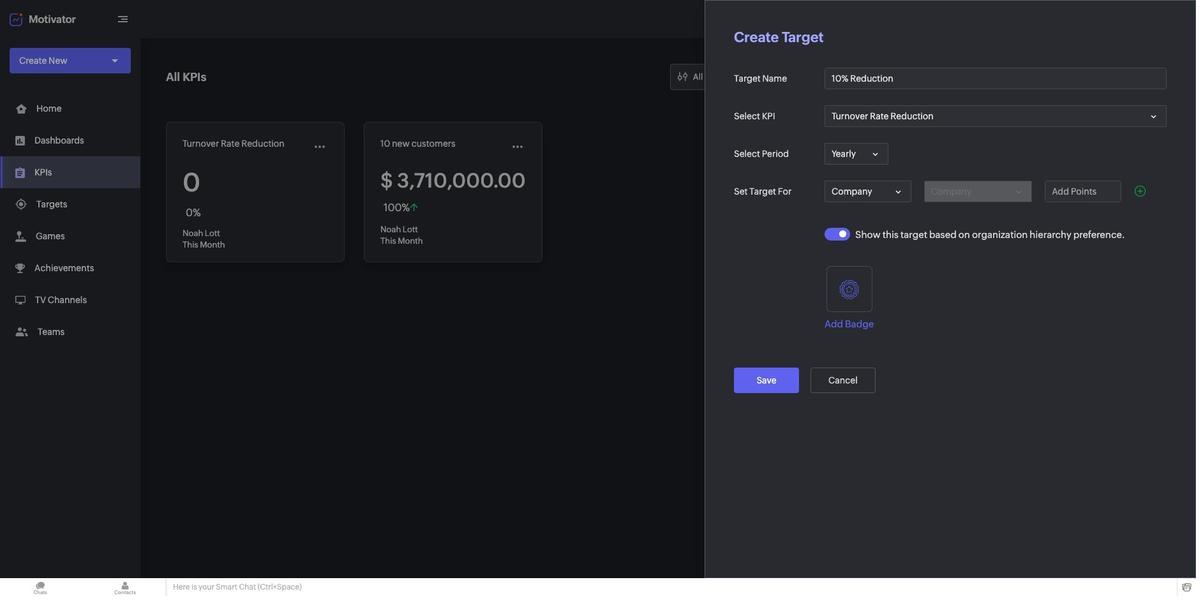 Task type: locate. For each thing, give the bounding box(es) containing it.
noah lott this month
[[380, 225, 423, 246], [183, 229, 225, 250]]

0 vertical spatial rate
[[870, 111, 889, 121]]

1 horizontal spatial month
[[398, 236, 423, 246]]

10 new customers
[[380, 139, 456, 149]]

all kpis
[[166, 70, 206, 84]]

1 horizontal spatial turnover rate reduction
[[832, 111, 934, 121]]

rate
[[870, 111, 889, 121], [221, 139, 240, 149]]

noah down 0% on the left of the page
[[183, 229, 203, 238]]

reduction
[[891, 111, 934, 121], [241, 139, 285, 149]]

select period
[[734, 149, 789, 159]]

0 vertical spatial select
[[734, 111, 760, 121]]

1 vertical spatial create
[[19, 56, 47, 66]]

motivator
[[29, 13, 76, 25]]

turnover up 0
[[183, 139, 219, 149]]

1 horizontal spatial noah
[[380, 225, 401, 234]]

here
[[173, 583, 190, 592]]

0 horizontal spatial reduction
[[241, 139, 285, 149]]

yearly
[[832, 149, 856, 159]]

0 vertical spatial turnover rate reduction
[[832, 111, 934, 121]]

2 vertical spatial target
[[750, 186, 776, 197]]

create left new
[[19, 56, 47, 66]]

target left name
[[734, 73, 761, 84]]

1 vertical spatial kpis
[[34, 167, 52, 177]]

0%
[[186, 207, 201, 219]]

0 vertical spatial reduction
[[891, 111, 934, 121]]

1 horizontal spatial lott
[[403, 225, 418, 234]]

select left period
[[734, 149, 760, 159]]

0 horizontal spatial company field
[[825, 181, 911, 202]]

rate inside turnover rate reduction field
[[870, 111, 889, 121]]

1 vertical spatial select
[[734, 149, 760, 159]]

select for select kpi
[[734, 111, 760, 121]]

kpis
[[183, 70, 206, 84], [34, 167, 52, 177]]

lott
[[403, 225, 418, 234], [205, 229, 220, 238]]

for
[[778, 186, 792, 197]]

0 horizontal spatial lott
[[205, 229, 220, 238]]

2 company from the left
[[931, 186, 972, 197]]

1 company field from the left
[[825, 181, 911, 202]]

kpi
[[762, 111, 775, 121]]

turnover rate reduction up 0
[[183, 139, 285, 149]]

0 horizontal spatial turnover
[[183, 139, 219, 149]]

kpis right the 'all'
[[183, 70, 206, 84]]

0 horizontal spatial noah lott this month
[[183, 229, 225, 250]]

turnover rate reduction up the yearly field
[[832, 111, 934, 121]]

create for create target
[[734, 29, 779, 45]]

teams
[[38, 327, 65, 337]]

select left kpi
[[734, 111, 760, 121]]

0 horizontal spatial create
[[19, 56, 47, 66]]

noah down 100%
[[380, 225, 401, 234]]

turnover rate reduction inside field
[[832, 111, 934, 121]]

save
[[757, 375, 777, 386]]

turnover rate reduction
[[832, 111, 934, 121], [183, 139, 285, 149]]

this down 0% on the left of the page
[[183, 240, 198, 250]]

1 horizontal spatial reduction
[[891, 111, 934, 121]]

name
[[763, 73, 787, 84]]

this down 100%
[[380, 236, 396, 246]]

kpis up targets
[[34, 167, 52, 177]]

1 select from the top
[[734, 111, 760, 121]]

0 vertical spatial target
[[782, 29, 824, 45]]

this
[[380, 236, 396, 246], [183, 240, 198, 250]]

chats image
[[0, 578, 80, 596]]

month down 0% on the left of the page
[[200, 240, 225, 250]]

tv channels
[[35, 295, 87, 305]]

1 horizontal spatial turnover
[[832, 111, 868, 121]]

1 horizontal spatial kpis
[[183, 70, 206, 84]]

company field up show this target based on organization hierarchy preference.
[[924, 181, 1032, 202]]

organization
[[972, 229, 1028, 240]]

0 horizontal spatial kpis
[[34, 167, 52, 177]]

dashboards
[[34, 135, 84, 146]]

achievements
[[34, 263, 94, 273]]

month
[[398, 236, 423, 246], [200, 240, 225, 250]]

0 horizontal spatial noah
[[183, 229, 203, 238]]

1 horizontal spatial this
[[380, 236, 396, 246]]

1 vertical spatial rate
[[221, 139, 240, 149]]

month for $ 3,710,000.00
[[398, 236, 423, 246]]

company
[[832, 186, 872, 197], [931, 186, 972, 197]]

2 select from the top
[[734, 149, 760, 159]]

0 vertical spatial create
[[734, 29, 779, 45]]

Company field
[[825, 181, 911, 202], [924, 181, 1032, 202]]

10
[[380, 139, 390, 149]]

0 vertical spatial turnover
[[832, 111, 868, 121]]

1 horizontal spatial rate
[[870, 111, 889, 121]]

badge
[[845, 319, 874, 329]]

is
[[191, 583, 197, 592]]

hierarchy
[[1030, 229, 1072, 240]]

target left for on the top of page
[[750, 186, 776, 197]]

1 vertical spatial turnover
[[183, 139, 219, 149]]

games
[[36, 231, 65, 241]]

company down the yearly field
[[832, 186, 872, 197]]

set
[[734, 186, 748, 197]]

0 horizontal spatial turnover rate reduction
[[183, 139, 285, 149]]

1 horizontal spatial company
[[931, 186, 972, 197]]

noah lott this month down 0% on the left of the page
[[183, 229, 225, 250]]

turnover
[[832, 111, 868, 121], [183, 139, 219, 149]]

target for create
[[782, 29, 824, 45]]

preference.
[[1074, 229, 1125, 240]]

0 horizontal spatial this
[[183, 240, 198, 250]]

list containing home
[[0, 93, 140, 348]]

target
[[782, 29, 824, 45], [734, 73, 761, 84], [750, 186, 776, 197]]

lott for 0
[[205, 229, 220, 238]]

company up based
[[931, 186, 972, 197]]

1 horizontal spatial company field
[[924, 181, 1032, 202]]

100%
[[384, 202, 410, 214]]

target up name
[[782, 29, 824, 45]]

0 horizontal spatial month
[[200, 240, 225, 250]]

select for select period
[[734, 149, 760, 159]]

$ 3,710,000.00
[[380, 169, 526, 192]]

turnover up yearly
[[832, 111, 868, 121]]

0 horizontal spatial company
[[832, 186, 872, 197]]

1 horizontal spatial noah lott this month
[[380, 225, 423, 246]]

1 vertical spatial target
[[734, 73, 761, 84]]

targets
[[36, 199, 67, 209]]

noah
[[380, 225, 401, 234], [183, 229, 203, 238]]

target
[[901, 229, 928, 240]]

new
[[49, 56, 67, 66]]

1 horizontal spatial create
[[734, 29, 779, 45]]

company field down the yearly field
[[825, 181, 911, 202]]

noah lott this month down 100%
[[380, 225, 423, 246]]

Add Points text field
[[1046, 181, 1121, 202]]

create up target name
[[734, 29, 779, 45]]

period
[[762, 149, 789, 159]]

create new
[[19, 56, 67, 66]]

None text field
[[825, 68, 1166, 89]]

create
[[734, 29, 779, 45], [19, 56, 47, 66]]

month for 0
[[200, 240, 225, 250]]

select
[[734, 111, 760, 121], [734, 149, 760, 159]]

month down 100%
[[398, 236, 423, 246]]

cancel button
[[811, 368, 876, 393]]

list
[[0, 93, 140, 348]]



Task type: describe. For each thing, give the bounding box(es) containing it.
noah lott this month for $ 3,710,000.00
[[380, 225, 423, 246]]

cancel
[[829, 375, 858, 386]]

on
[[959, 229, 970, 240]]

set target for
[[734, 186, 792, 197]]

0 horizontal spatial rate
[[221, 139, 240, 149]]

show
[[855, 229, 881, 240]]

reduction inside field
[[891, 111, 934, 121]]

contacts image
[[85, 578, 165, 596]]

add badge
[[825, 319, 874, 329]]

smart
[[216, 583, 237, 592]]

0
[[183, 168, 201, 197]]

target name
[[734, 73, 787, 84]]

channels
[[48, 295, 87, 305]]

Turnover Rate Reduction field
[[825, 105, 1167, 127]]

kpis inside list
[[34, 167, 52, 177]]

create for create new
[[19, 56, 47, 66]]

all
[[166, 70, 180, 84]]

select kpi
[[734, 111, 775, 121]]

this for 0
[[183, 240, 198, 250]]

1 company from the left
[[832, 186, 872, 197]]

$
[[380, 169, 393, 192]]

0 vertical spatial kpis
[[183, 70, 206, 84]]

chat
[[239, 583, 256, 592]]

show this target based on organization hierarchy preference.
[[855, 229, 1125, 240]]

lott for $ 3,710,000.00
[[403, 225, 418, 234]]

target for set
[[750, 186, 776, 197]]

noah for $ 3,710,000.00
[[380, 225, 401, 234]]

Yearly field
[[825, 143, 889, 165]]

noah lott this month for 0
[[183, 229, 225, 250]]

home
[[36, 103, 62, 114]]

tv
[[35, 295, 46, 305]]

1 vertical spatial turnover rate reduction
[[183, 139, 285, 149]]

new
[[392, 139, 410, 149]]

this for $ 3,710,000.00
[[380, 236, 396, 246]]

save button
[[734, 368, 799, 393]]

1 vertical spatial reduction
[[241, 139, 285, 149]]

turnover inside field
[[832, 111, 868, 121]]

create target
[[734, 29, 824, 45]]

3,710,000.00
[[397, 169, 526, 192]]

customers
[[412, 139, 456, 149]]

(ctrl+space)
[[258, 583, 302, 592]]

here is your smart chat (ctrl+space)
[[173, 583, 302, 592]]

your
[[199, 583, 214, 592]]

2 company field from the left
[[924, 181, 1032, 202]]

this
[[883, 229, 899, 240]]

add
[[825, 319, 843, 329]]

noah for 0
[[183, 229, 203, 238]]

based
[[929, 229, 957, 240]]

user image
[[1157, 9, 1177, 29]]



Task type: vqa. For each thing, say whether or not it's contained in the screenshot.
Accounts "link"
no



